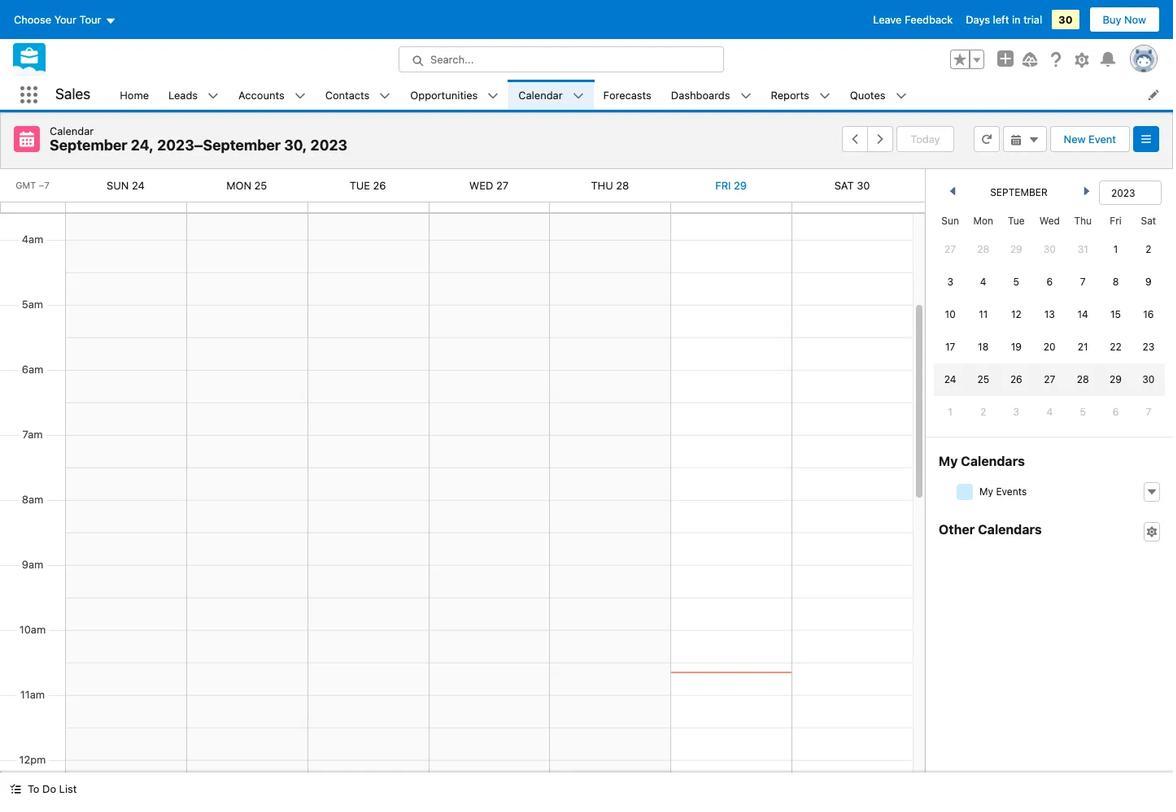 Task type: locate. For each thing, give the bounding box(es) containing it.
text default image for reports
[[819, 90, 830, 102]]

fri
[[715, 179, 731, 192], [1110, 215, 1122, 227]]

0 horizontal spatial 29
[[734, 179, 747, 192]]

days
[[966, 13, 990, 26]]

wed 27 button
[[469, 179, 509, 192]]

new event
[[1064, 133, 1116, 146]]

25 down "18"
[[977, 373, 989, 386]]

buy now
[[1103, 13, 1146, 26]]

2 horizontal spatial 29
[[1110, 373, 1122, 386]]

3 up my calendars
[[1013, 406, 1019, 418]]

0 vertical spatial fri
[[715, 179, 731, 192]]

fri for fri 29
[[715, 179, 731, 192]]

1 horizontal spatial 6
[[1113, 406, 1119, 418]]

1 vertical spatial 24
[[944, 373, 956, 386]]

tue for tue
[[1008, 215, 1025, 227]]

wed for wed
[[1039, 215, 1060, 227]]

1 vertical spatial thu
[[1074, 215, 1092, 227]]

group
[[950, 50, 984, 69], [842, 126, 894, 152]]

1 vertical spatial 5
[[1080, 406, 1086, 418]]

0 vertical spatial thu
[[591, 179, 613, 192]]

1 vertical spatial 27
[[945, 243, 956, 255]]

dashboards list item
[[661, 80, 761, 110]]

calendar down search... button
[[518, 88, 563, 101]]

text default image right 'leads'
[[208, 90, 219, 102]]

9am
[[22, 558, 43, 571]]

text default image
[[208, 90, 219, 102], [294, 90, 306, 102], [819, 90, 830, 102], [895, 90, 907, 102], [10, 784, 21, 795]]

19
[[1011, 341, 1022, 353]]

1 vertical spatial sun
[[942, 215, 959, 227]]

sat
[[834, 179, 854, 192], [1141, 215, 1156, 227]]

calendars for other calendars
[[978, 522, 1042, 537]]

4 up 11
[[980, 276, 986, 288]]

1
[[1113, 243, 1118, 255], [948, 406, 953, 418]]

group down quotes link
[[842, 126, 894, 152]]

1 vertical spatial 29
[[1010, 243, 1022, 255]]

1 horizontal spatial 25
[[977, 373, 989, 386]]

text default image inside the quotes list item
[[895, 90, 907, 102]]

24
[[132, 179, 145, 192], [944, 373, 956, 386]]

0 vertical spatial group
[[950, 50, 984, 69]]

0 horizontal spatial 28
[[616, 179, 629, 192]]

thu for thu
[[1074, 215, 1092, 227]]

1 vertical spatial 4
[[1047, 406, 1053, 418]]

4
[[980, 276, 986, 288], [1047, 406, 1053, 418]]

2 up my calendars
[[980, 406, 986, 418]]

my right the 'hide items' icon
[[980, 486, 993, 498]]

1 horizontal spatial sat
[[1141, 215, 1156, 227]]

1 horizontal spatial my
[[980, 486, 993, 498]]

29
[[734, 179, 747, 192], [1010, 243, 1022, 255], [1110, 373, 1122, 386]]

0 horizontal spatial sat
[[834, 179, 854, 192]]

0 vertical spatial 24
[[132, 179, 145, 192]]

1 vertical spatial 1
[[948, 406, 953, 418]]

1 vertical spatial mon
[[973, 215, 993, 227]]

1 horizontal spatial sun
[[942, 215, 959, 227]]

sun 24
[[107, 179, 145, 192]]

30
[[1059, 13, 1073, 26], [857, 179, 870, 192], [1044, 243, 1056, 255], [1142, 373, 1155, 386]]

0 vertical spatial 5
[[1013, 276, 1019, 288]]

my calendars
[[939, 454, 1025, 469]]

7 down 31
[[1080, 276, 1086, 288]]

leads link
[[159, 80, 208, 110]]

text default image right quotes
[[895, 90, 907, 102]]

8am
[[22, 493, 43, 506]]

other
[[939, 522, 975, 537]]

4 down 20
[[1047, 406, 1053, 418]]

reports link
[[761, 80, 819, 110]]

0 vertical spatial sun
[[107, 179, 129, 192]]

0 vertical spatial mon
[[226, 179, 251, 192]]

september
[[50, 137, 127, 154], [990, 186, 1048, 199]]

mon
[[226, 179, 251, 192], [973, 215, 993, 227]]

sat for sat 30
[[834, 179, 854, 192]]

new
[[1064, 133, 1086, 146]]

text default image inside opportunities list item
[[488, 90, 499, 102]]

my for my events
[[980, 486, 993, 498]]

other calendars
[[939, 522, 1042, 537]]

24 down 24,
[[132, 179, 145, 192]]

3
[[947, 276, 953, 288], [1013, 406, 1019, 418]]

1 vertical spatial my
[[980, 486, 993, 498]]

0 horizontal spatial 2
[[980, 406, 986, 418]]

22
[[1110, 341, 1122, 353]]

0 vertical spatial 4
[[980, 276, 986, 288]]

today button
[[897, 126, 954, 152]]

0 horizontal spatial 7
[[1080, 276, 1086, 288]]

leave
[[873, 13, 902, 26]]

calendars down "events"
[[978, 522, 1042, 537]]

2 up 9
[[1146, 243, 1152, 255]]

0 vertical spatial 2
[[1146, 243, 1152, 255]]

text default image inside contacts list item
[[379, 90, 391, 102]]

contacts
[[325, 88, 370, 101]]

5 down the 21
[[1080, 406, 1086, 418]]

calendars for my calendars
[[961, 454, 1025, 469]]

text default image inside to do list button
[[10, 784, 21, 795]]

text default image inside accounts list item
[[294, 90, 306, 102]]

1 horizontal spatial 3
[[1013, 406, 1019, 418]]

contacts link
[[315, 80, 379, 110]]

25
[[254, 179, 267, 192], [977, 373, 989, 386]]

tour
[[79, 13, 101, 26]]

text default image for accounts
[[294, 90, 306, 102]]

1 horizontal spatial 27
[[945, 243, 956, 255]]

calendar inside list item
[[518, 88, 563, 101]]

1 horizontal spatial mon
[[973, 215, 993, 227]]

1 horizontal spatial 1
[[1113, 243, 1118, 255]]

text default image inside 'leads' list item
[[208, 90, 219, 102]]

0 horizontal spatial 6
[[1047, 276, 1053, 288]]

calendars
[[961, 454, 1025, 469], [978, 522, 1042, 537]]

0 vertical spatial calendar
[[518, 88, 563, 101]]

1 vertical spatial calendar
[[50, 124, 94, 137]]

grid
[[934, 208, 1165, 429]]

forecasts link
[[594, 80, 661, 110]]

1 vertical spatial fri
[[1110, 215, 1122, 227]]

0 horizontal spatial 27
[[496, 179, 509, 192]]

tue 26 button
[[350, 179, 386, 192]]

1 horizontal spatial september
[[990, 186, 1048, 199]]

1 horizontal spatial 5
[[1080, 406, 1086, 418]]

6am
[[22, 363, 43, 376]]

1 vertical spatial sat
[[1141, 215, 1156, 227]]

6
[[1047, 276, 1053, 288], [1113, 406, 1119, 418]]

1 up my calendars
[[948, 406, 953, 418]]

text default image right reports at the top right of page
[[819, 90, 830, 102]]

to
[[28, 783, 39, 796]]

21
[[1078, 341, 1088, 353]]

0 vertical spatial tue
[[350, 179, 370, 192]]

16
[[1143, 308, 1154, 321]]

2 vertical spatial 27
[[1044, 373, 1055, 386]]

25 inside grid
[[977, 373, 989, 386]]

0 vertical spatial 3
[[947, 276, 953, 288]]

sat 30
[[834, 179, 870, 192]]

list
[[110, 80, 1173, 110]]

hide items image
[[957, 484, 973, 500]]

0 horizontal spatial 24
[[132, 179, 145, 192]]

calendars up "my events"
[[961, 454, 1025, 469]]

0 vertical spatial sat
[[834, 179, 854, 192]]

text default image left to
[[10, 784, 21, 795]]

1 horizontal spatial calendar
[[518, 88, 563, 101]]

27
[[496, 179, 509, 192], [945, 243, 956, 255], [1044, 373, 1055, 386]]

5 up 12
[[1013, 276, 1019, 288]]

5
[[1013, 276, 1019, 288], [1080, 406, 1086, 418]]

1 vertical spatial calendars
[[978, 522, 1042, 537]]

1 vertical spatial 6
[[1113, 406, 1119, 418]]

text default image
[[379, 90, 391, 102], [488, 90, 499, 102], [572, 90, 584, 102], [740, 90, 751, 102], [1010, 134, 1021, 145], [1028, 134, 1039, 145], [1146, 486, 1158, 498], [1146, 526, 1158, 538]]

my for my calendars
[[939, 454, 958, 469]]

text default image inside reports list item
[[819, 90, 830, 102]]

1 vertical spatial 3
[[1013, 406, 1019, 418]]

24 down 17
[[944, 373, 956, 386]]

1 vertical spatial 7
[[1146, 406, 1151, 418]]

7 down 23
[[1146, 406, 1151, 418]]

0 horizontal spatial 4
[[980, 276, 986, 288]]

0 horizontal spatial sun
[[107, 179, 129, 192]]

0 horizontal spatial 3
[[947, 276, 953, 288]]

dashboards link
[[661, 80, 740, 110]]

home link
[[110, 80, 159, 110]]

2 horizontal spatial 28
[[1077, 373, 1089, 386]]

1 horizontal spatial tue
[[1008, 215, 1025, 227]]

1 vertical spatial wed
[[1039, 215, 1060, 227]]

1 vertical spatial 25
[[977, 373, 989, 386]]

text default image inside calendar list item
[[572, 90, 584, 102]]

2
[[1146, 243, 1152, 255], [980, 406, 986, 418]]

wed
[[469, 179, 493, 192], [1039, 215, 1060, 227]]

leads
[[168, 88, 198, 101]]

1 horizontal spatial 28
[[977, 243, 989, 255]]

0 horizontal spatial 26
[[373, 179, 386, 192]]

my up the 'hide items' icon
[[939, 454, 958, 469]]

list containing home
[[110, 80, 1173, 110]]

6 up 13
[[1047, 276, 1053, 288]]

quotes list item
[[840, 80, 916, 110]]

reports list item
[[761, 80, 840, 110]]

3 up 10
[[947, 276, 953, 288]]

group down days
[[950, 50, 984, 69]]

calendar inside the calendar september 24, 2023–september 30, 2023
[[50, 124, 94, 137]]

4am
[[22, 233, 43, 246]]

forecasts
[[603, 88, 651, 101]]

0 vertical spatial calendars
[[961, 454, 1025, 469]]

14
[[1078, 308, 1088, 321]]

0 vertical spatial 25
[[254, 179, 267, 192]]

wed for wed 27
[[469, 179, 493, 192]]

days left in trial
[[966, 13, 1042, 26]]

text default image right accounts
[[294, 90, 306, 102]]

0 horizontal spatial wed
[[469, 179, 493, 192]]

1 horizontal spatial 7
[[1146, 406, 1151, 418]]

1 up 8
[[1113, 243, 1118, 255]]

1 vertical spatial 26
[[1010, 373, 1022, 386]]

25 down 2023–september
[[254, 179, 267, 192]]

26 inside grid
[[1010, 373, 1022, 386]]

0 horizontal spatial thu
[[591, 179, 613, 192]]

1 vertical spatial tue
[[1008, 215, 1025, 227]]

0 vertical spatial september
[[50, 137, 127, 154]]

0 horizontal spatial tue
[[350, 179, 370, 192]]

11
[[979, 308, 988, 321]]

0 vertical spatial wed
[[469, 179, 493, 192]]

1 horizontal spatial fri
[[1110, 215, 1122, 227]]

0 horizontal spatial fri
[[715, 179, 731, 192]]

fri 29
[[715, 179, 747, 192]]

0 vertical spatial 26
[[373, 179, 386, 192]]

1 vertical spatial 28
[[977, 243, 989, 255]]

accounts
[[238, 88, 284, 101]]

thu for thu 28
[[591, 179, 613, 192]]

6 down 22
[[1113, 406, 1119, 418]]

sat for sat
[[1141, 215, 1156, 227]]

1 vertical spatial group
[[842, 126, 894, 152]]

wed inside grid
[[1039, 215, 1060, 227]]

in
[[1012, 13, 1021, 26]]

1 horizontal spatial 26
[[1010, 373, 1022, 386]]

thu 28
[[591, 179, 629, 192]]

0 vertical spatial 28
[[616, 179, 629, 192]]

0 vertical spatial 7
[[1080, 276, 1086, 288]]

september inside the calendar september 24, 2023–september 30, 2023
[[50, 137, 127, 154]]

0 horizontal spatial mon
[[226, 179, 251, 192]]

0 horizontal spatial september
[[50, 137, 127, 154]]

0 horizontal spatial calendar
[[50, 124, 94, 137]]

home
[[120, 88, 149, 101]]

sun
[[107, 179, 129, 192], [942, 215, 959, 227]]

10am
[[19, 623, 46, 636]]

2 horizontal spatial 27
[[1044, 373, 1055, 386]]

0 vertical spatial my
[[939, 454, 958, 469]]

search...
[[430, 53, 474, 66]]

calendar down 'sales'
[[50, 124, 94, 137]]

0 horizontal spatial my
[[939, 454, 958, 469]]

17
[[945, 341, 955, 353]]

my
[[939, 454, 958, 469], [980, 486, 993, 498]]

7
[[1080, 276, 1086, 288], [1146, 406, 1151, 418]]



Task type: describe. For each thing, give the bounding box(es) containing it.
quotes link
[[840, 80, 895, 110]]

0 horizontal spatial 25
[[254, 179, 267, 192]]

calendar for calendar september 24, 2023–september 30, 2023
[[50, 124, 94, 137]]

calendar link
[[509, 80, 572, 110]]

0 vertical spatial 6
[[1047, 276, 1053, 288]]

events
[[996, 486, 1027, 498]]

fri 29 button
[[715, 179, 747, 192]]

accounts link
[[229, 80, 294, 110]]

24,
[[131, 137, 154, 154]]

text default image for quotes
[[895, 90, 907, 102]]

13
[[1044, 308, 1055, 321]]

leave feedback
[[873, 13, 953, 26]]

1 horizontal spatial 4
[[1047, 406, 1053, 418]]

calendar list item
[[509, 80, 594, 110]]

to do list button
[[0, 773, 87, 805]]

feedback
[[905, 13, 953, 26]]

my events
[[980, 486, 1027, 498]]

0 vertical spatial 1
[[1113, 243, 1118, 255]]

to do list
[[28, 783, 77, 796]]

31
[[1078, 243, 1088, 255]]

18
[[978, 341, 989, 353]]

2023–september
[[157, 137, 281, 154]]

dashboards
[[671, 88, 730, 101]]

12pm
[[19, 753, 46, 766]]

mon 25
[[226, 179, 267, 192]]

2023
[[310, 137, 348, 154]]

11am
[[20, 688, 45, 701]]

2 vertical spatial 29
[[1110, 373, 1122, 386]]

−7
[[39, 180, 49, 190]]

quotes
[[850, 88, 886, 101]]

mon for mon 25
[[226, 179, 251, 192]]

30,
[[284, 137, 307, 154]]

fri for fri
[[1110, 215, 1122, 227]]

leads list item
[[159, 80, 229, 110]]

10
[[945, 308, 956, 321]]

15
[[1110, 308, 1121, 321]]

your
[[54, 13, 76, 26]]

choose your tour
[[14, 13, 101, 26]]

search... button
[[399, 46, 724, 72]]

accounts list item
[[229, 80, 315, 110]]

0 horizontal spatial 1
[[948, 406, 953, 418]]

tue for tue 26
[[350, 179, 370, 192]]

1 horizontal spatial 24
[[944, 373, 956, 386]]

sun 24 button
[[107, 179, 145, 192]]

sales
[[55, 86, 91, 103]]

sun for sun 24
[[107, 179, 129, 192]]

0 horizontal spatial 5
[[1013, 276, 1019, 288]]

opportunities list item
[[401, 80, 509, 110]]

1 horizontal spatial 29
[[1010, 243, 1022, 255]]

text default image for leads
[[208, 90, 219, 102]]

0 vertical spatial 27
[[496, 179, 509, 192]]

0 horizontal spatial group
[[842, 126, 894, 152]]

choose
[[14, 13, 51, 26]]

today
[[911, 133, 940, 146]]

opportunities link
[[401, 80, 488, 110]]

wed 27
[[469, 179, 509, 192]]

thu 28 button
[[591, 179, 629, 192]]

20
[[1044, 341, 1056, 353]]

grid containing sun
[[934, 208, 1165, 429]]

opportunities
[[410, 88, 478, 101]]

mon 25 button
[[226, 179, 267, 192]]

12
[[1011, 308, 1022, 321]]

buy now button
[[1089, 7, 1160, 33]]

left
[[993, 13, 1009, 26]]

calendar september 24, 2023–september 30, 2023
[[50, 124, 348, 154]]

1 vertical spatial 2
[[980, 406, 986, 418]]

0 vertical spatial 29
[[734, 179, 747, 192]]

sat 30 button
[[834, 179, 870, 192]]

reports
[[771, 88, 809, 101]]

23
[[1143, 341, 1155, 353]]

choose your tour button
[[13, 7, 117, 33]]

mon for mon
[[973, 215, 993, 227]]

list
[[59, 783, 77, 796]]

do
[[42, 783, 56, 796]]

2 vertical spatial 28
[[1077, 373, 1089, 386]]

new event button
[[1050, 126, 1130, 152]]

8
[[1113, 276, 1119, 288]]

gmt −7
[[16, 180, 49, 190]]

sun for sun
[[942, 215, 959, 227]]

calendar for calendar
[[518, 88, 563, 101]]

text default image inside 'dashboards' list item
[[740, 90, 751, 102]]

7am
[[22, 428, 43, 441]]

1 horizontal spatial group
[[950, 50, 984, 69]]

event
[[1089, 133, 1116, 146]]

leave feedback link
[[873, 13, 953, 26]]

contacts list item
[[315, 80, 401, 110]]

1 vertical spatial september
[[990, 186, 1048, 199]]

now
[[1124, 13, 1146, 26]]

trial
[[1024, 13, 1042, 26]]

buy
[[1103, 13, 1121, 26]]

tue 26
[[350, 179, 386, 192]]

9
[[1145, 276, 1152, 288]]

5am
[[22, 298, 43, 311]]

1 horizontal spatial 2
[[1146, 243, 1152, 255]]



Task type: vqa. For each thing, say whether or not it's contained in the screenshot.


